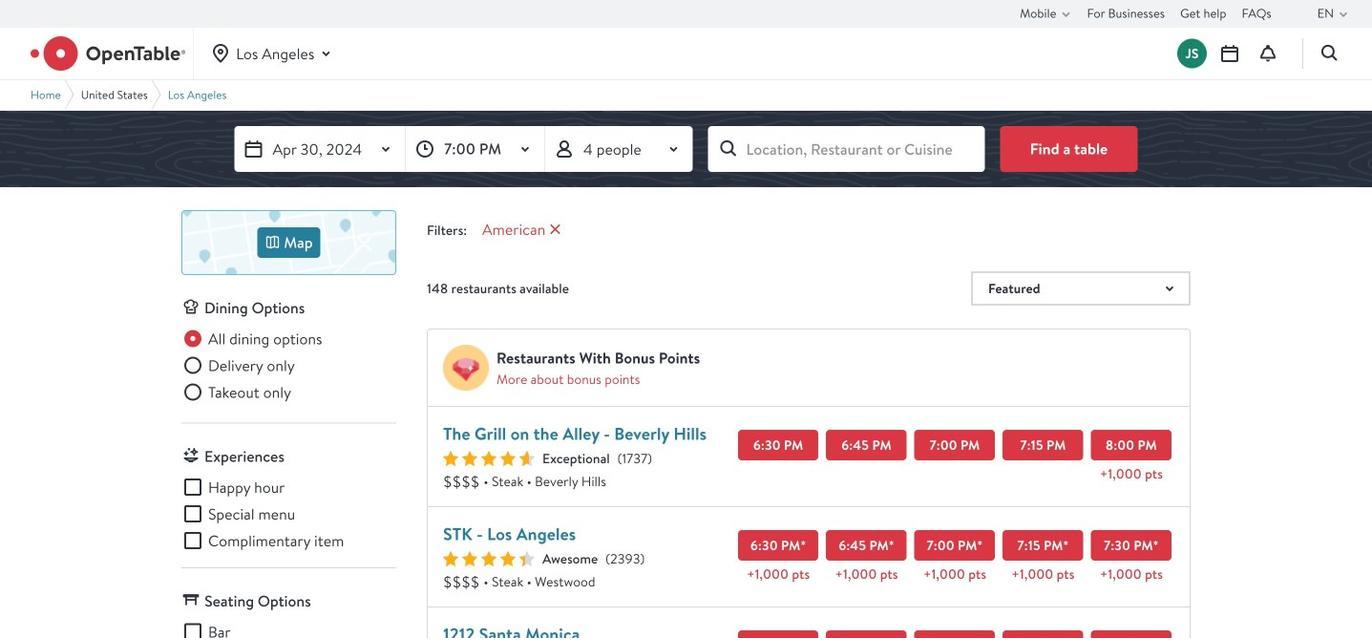 Task type: vqa. For each thing, say whether or not it's contained in the screenshot.
option
yes



Task type: locate. For each thing, give the bounding box(es) containing it.
group
[[182, 327, 396, 407], [182, 476, 396, 552]]

None field
[[708, 126, 985, 172]]

0 vertical spatial group
[[182, 327, 396, 407]]

None radio
[[182, 327, 322, 350], [182, 354, 295, 377], [182, 381, 291, 404], [182, 327, 322, 350], [182, 354, 295, 377], [182, 381, 291, 404]]

1 vertical spatial group
[[182, 476, 396, 552]]

Please input a Location, Restaurant or Cuisine field
[[708, 126, 985, 172]]



Task type: describe. For each thing, give the bounding box(es) containing it.
opentable logo image
[[31, 36, 186, 71]]

bonus point image
[[443, 345, 489, 391]]

1 group from the top
[[182, 327, 396, 407]]

2 group from the top
[[182, 476, 396, 552]]

4.7 stars image
[[443, 451, 535, 466]]

4.2 stars image
[[443, 551, 535, 566]]



